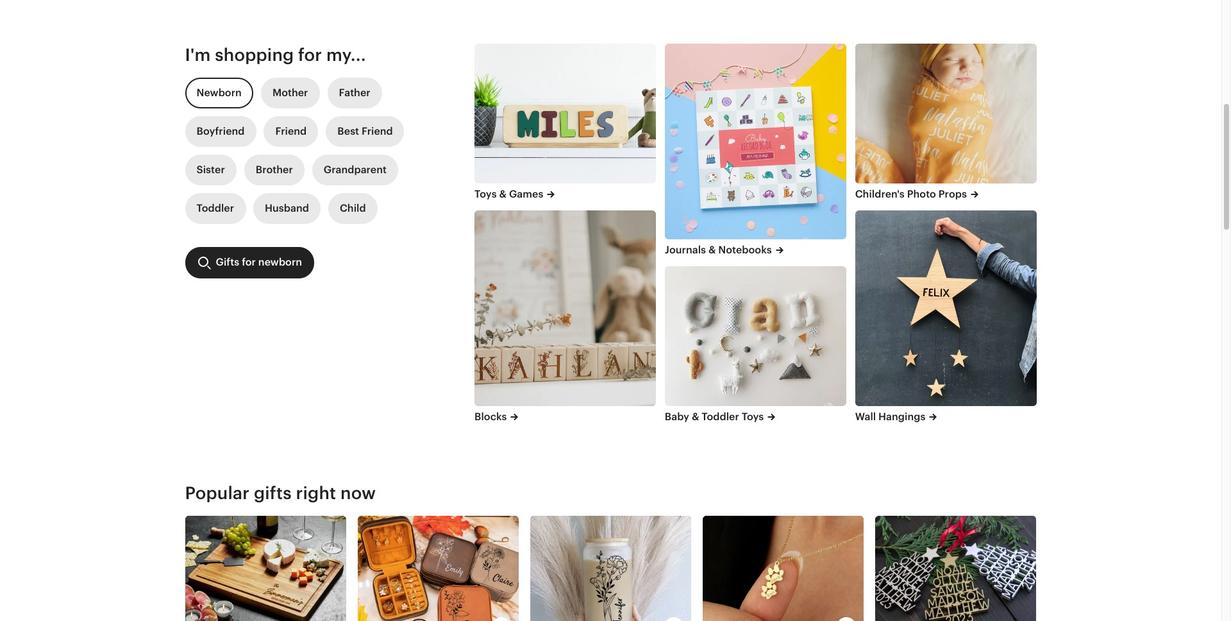 Task type: describe. For each thing, give the bounding box(es) containing it.
1 vertical spatial toys
[[742, 410, 764, 423]]

wall hangings link
[[856, 410, 1037, 424]]

1 horizontal spatial for
[[298, 45, 322, 65]]

personalised star hanging decoration | nursery mobile | name wall hanging | new baby gift or christening gift | name sign | kids decor image
[[856, 211, 1037, 406]]

notebooks
[[719, 244, 772, 256]]

& for journals
[[709, 244, 716, 256]]

blocks link
[[475, 410, 656, 424]]

mother
[[273, 87, 308, 99]]

i'm
[[185, 45, 211, 65]]

children's photo props
[[856, 188, 967, 200]]

toys & games link
[[475, 187, 656, 202]]

first year baby journal book, baby milestone book, baby record book, unisex baby shower gift, new parent, new baby, lgbt, gender neutral image
[[665, 44, 847, 239]]

father
[[339, 87, 371, 99]]

0 horizontal spatial toys
[[475, 188, 497, 200]]

grandparent
[[324, 164, 387, 176]]

gifts for newborn
[[216, 256, 302, 268]]

popular gifts right now
[[185, 483, 376, 503]]

personalized name banner - baby name garland - felt nursery letters - baby name bunting - llama name banner - wall decoration banner image
[[665, 266, 847, 406]]

1 friend from the left
[[276, 125, 307, 138]]

children's
[[856, 188, 905, 200]]

wall hangings
[[856, 410, 926, 423]]

& for toys
[[499, 188, 507, 200]]

best
[[338, 125, 359, 138]]

personalized cutting board wedding gift, bamboo charcuterie board, unique christmas gifts, bridal shower gift, engraved engagement present, image
[[185, 516, 346, 621]]

journals
[[665, 244, 706, 256]]

gifts
[[254, 483, 292, 503]]

now
[[341, 483, 376, 503]]

personalized birth flower coffee cup with name ,personalized birth flower tumbler, bridesmaid proposal, gifts for her, party favor. image
[[531, 516, 692, 621]]

family christmas ornament - personalized ornament with names - christmas tree ornament image
[[876, 516, 1037, 621]]

photo
[[908, 188, 937, 200]]

props
[[939, 188, 967, 200]]



Task type: vqa. For each thing, say whether or not it's contained in the screenshot.
topmost the top
no



Task type: locate. For each thing, give the bounding box(es) containing it.
baby name swaddle, newborn name swaddle, personalized baby name swaddle, hospital blanket, baby shower gift, custom baby gift, name swaddle image
[[856, 44, 1037, 183]]

1 vertical spatial &
[[709, 244, 716, 256]]

2 vertical spatial &
[[692, 410, 700, 423]]

for
[[298, 45, 322, 65], [242, 256, 256, 268]]

for right 'gifts'
[[242, 256, 256, 268]]

shopping
[[215, 45, 294, 65]]

0 vertical spatial for
[[298, 45, 322, 65]]

i'm shopping for my...
[[185, 45, 366, 65]]

brother
[[256, 164, 293, 176]]

1 horizontal spatial friend
[[362, 125, 393, 138]]

hangings
[[879, 410, 926, 423]]

blocks
[[475, 410, 507, 423]]

children's photo props link
[[856, 187, 1037, 202]]

my...
[[327, 45, 366, 65]]

best friend
[[338, 125, 393, 138]]

friend right 'best'
[[362, 125, 393, 138]]

1 vertical spatial for
[[242, 256, 256, 268]]

& right baby
[[692, 410, 700, 423]]

birth flower jewelry travel case, birth month flower gift, personalized birthday gift, leather jewelry travel case, custom jewelry case image
[[358, 516, 519, 621]]

for left my...
[[298, 45, 322, 65]]

1 vertical spatial toddler
[[702, 410, 740, 423]]

toddler down sister
[[197, 202, 234, 215]]

0 vertical spatial &
[[499, 188, 507, 200]]

1 horizontal spatial &
[[692, 410, 700, 423]]

&
[[499, 188, 507, 200], [709, 244, 716, 256], [692, 410, 700, 423]]

journals & notebooks
[[665, 244, 772, 256]]

boyfriend
[[197, 125, 245, 138]]

journals & notebooks link
[[665, 243, 847, 257]]

0 vertical spatial toys
[[475, 188, 497, 200]]

gifts
[[216, 256, 240, 268]]

toddler right baby
[[702, 410, 740, 423]]

0 horizontal spatial friend
[[276, 125, 307, 138]]

name puzzle for toddlers, personalized christmas gift for kids, toddler wood toy, first birthday gift, custom name puzzle, puzzle for kids image
[[475, 44, 656, 183]]

games
[[509, 188, 544, 200]]

toys & games
[[475, 188, 544, 200]]

& left games
[[499, 188, 507, 200]]

sister
[[197, 164, 225, 176]]

& for baby
[[692, 410, 700, 423]]

1 horizontal spatial toys
[[742, 410, 764, 423]]

0 horizontal spatial &
[[499, 188, 507, 200]]

& right journals
[[709, 244, 716, 256]]

child
[[340, 202, 366, 215]]

baby & toddler toys
[[665, 410, 764, 423]]

popular
[[185, 483, 250, 503]]

2 friend from the left
[[362, 125, 393, 138]]

paw print name necklace, personalized tiny dog paw necklace, minimalist paw necklace, animal necklace, pet necklace, christmas gift image
[[703, 516, 864, 621]]

gifts for newborn link
[[185, 247, 314, 279]]

2 horizontal spatial &
[[709, 244, 716, 256]]

0 vertical spatial toddler
[[197, 202, 234, 215]]

right
[[296, 483, 336, 503]]

0 horizontal spatial toddler
[[197, 202, 234, 215]]

baby
[[665, 410, 690, 423]]

friend down mother
[[276, 125, 307, 138]]

wall
[[856, 410, 877, 423]]

newborn
[[197, 87, 242, 99]]

husband
[[265, 202, 309, 215]]

newborn
[[258, 256, 302, 268]]

0 horizontal spatial for
[[242, 256, 256, 268]]

floral wood alphabet blocks | personalized name | custom name blocks | handmade wood blocks | floral baby shower | floral nursery decor image
[[475, 211, 656, 406]]

baby & toddler toys link
[[665, 410, 847, 424]]

toddler
[[197, 202, 234, 215], [702, 410, 740, 423]]

friend
[[276, 125, 307, 138], [362, 125, 393, 138]]

toys
[[475, 188, 497, 200], [742, 410, 764, 423]]

1 horizontal spatial toddler
[[702, 410, 740, 423]]



